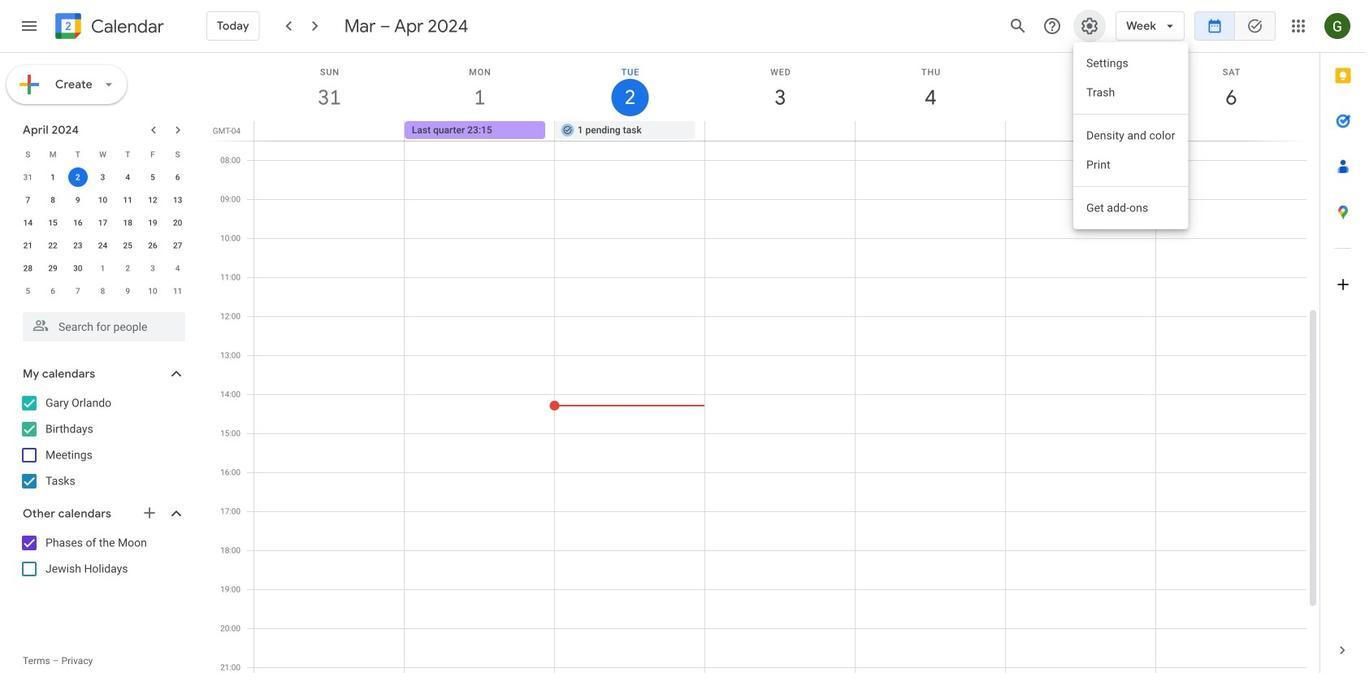 Task type: describe. For each thing, give the bounding box(es) containing it.
17 element
[[93, 213, 113, 233]]

10 element
[[93, 190, 113, 210]]

may 2 element
[[118, 259, 138, 278]]

may 10 element
[[143, 281, 163, 301]]

19 element
[[143, 213, 163, 233]]

my calendars list
[[3, 390, 202, 494]]

18 element
[[118, 213, 138, 233]]

calendar element
[[52, 10, 164, 46]]

may 4 element
[[168, 259, 188, 278]]

april 2024 grid
[[15, 143, 190, 302]]

21 element
[[18, 236, 38, 255]]

may 5 element
[[18, 281, 38, 301]]

heading inside calendar element
[[88, 17, 164, 36]]

may 1 element
[[93, 259, 113, 278]]

other calendars list
[[3, 530, 202, 582]]

12 element
[[143, 190, 163, 210]]

Search for people text field
[[33, 312, 176, 341]]

may 6 element
[[43, 281, 63, 301]]

3 element
[[93, 167, 113, 187]]

support image
[[1043, 16, 1063, 36]]

main drawer image
[[20, 16, 39, 36]]

may 9 element
[[118, 281, 138, 301]]

6 element
[[168, 167, 188, 187]]

march 31 element
[[18, 167, 38, 187]]

27 element
[[168, 236, 188, 255]]

15 element
[[43, 213, 63, 233]]



Task type: locate. For each thing, give the bounding box(es) containing it.
25 element
[[118, 236, 138, 255]]

14 element
[[18, 213, 38, 233]]

cell inside "april 2024" grid
[[65, 166, 90, 189]]

30 element
[[68, 259, 88, 278]]

settings menu menu
[[1074, 42, 1189, 229]]

16 element
[[68, 213, 88, 233]]

row group
[[15, 166, 190, 302]]

29 element
[[43, 259, 63, 278]]

23 element
[[68, 236, 88, 255]]

7 element
[[18, 190, 38, 210]]

11 element
[[118, 190, 138, 210]]

row
[[247, 121, 1320, 141], [15, 143, 190, 166], [15, 166, 190, 189], [15, 189, 190, 211], [15, 211, 190, 234], [15, 234, 190, 257], [15, 257, 190, 280], [15, 280, 190, 302]]

1 element
[[43, 167, 63, 187]]

may 7 element
[[68, 281, 88, 301]]

20 element
[[168, 213, 188, 233]]

tab list
[[1321, 53, 1366, 628]]

4 element
[[118, 167, 138, 187]]

8 element
[[43, 190, 63, 210]]

heading
[[88, 17, 164, 36]]

9 element
[[68, 190, 88, 210]]

may 3 element
[[143, 259, 163, 278]]

22 element
[[43, 236, 63, 255]]

5 element
[[143, 167, 163, 187]]

may 8 element
[[93, 281, 113, 301]]

28 element
[[18, 259, 38, 278]]

24 element
[[93, 236, 113, 255]]

2, today element
[[68, 167, 88, 187]]

grid
[[208, 53, 1320, 673]]

may 11 element
[[168, 281, 188, 301]]

13 element
[[168, 190, 188, 210]]

add other calendars image
[[141, 505, 158, 521]]

26 element
[[143, 236, 163, 255]]

cell
[[254, 121, 405, 141], [705, 121, 856, 141], [856, 121, 1006, 141], [1006, 121, 1156, 141], [1156, 121, 1307, 141], [65, 166, 90, 189]]

settings menu image
[[1081, 16, 1100, 36]]

None search field
[[0, 306, 202, 341]]



Task type: vqa. For each thing, say whether or not it's contained in the screenshot.
Underline image on the left bottom of the page
no



